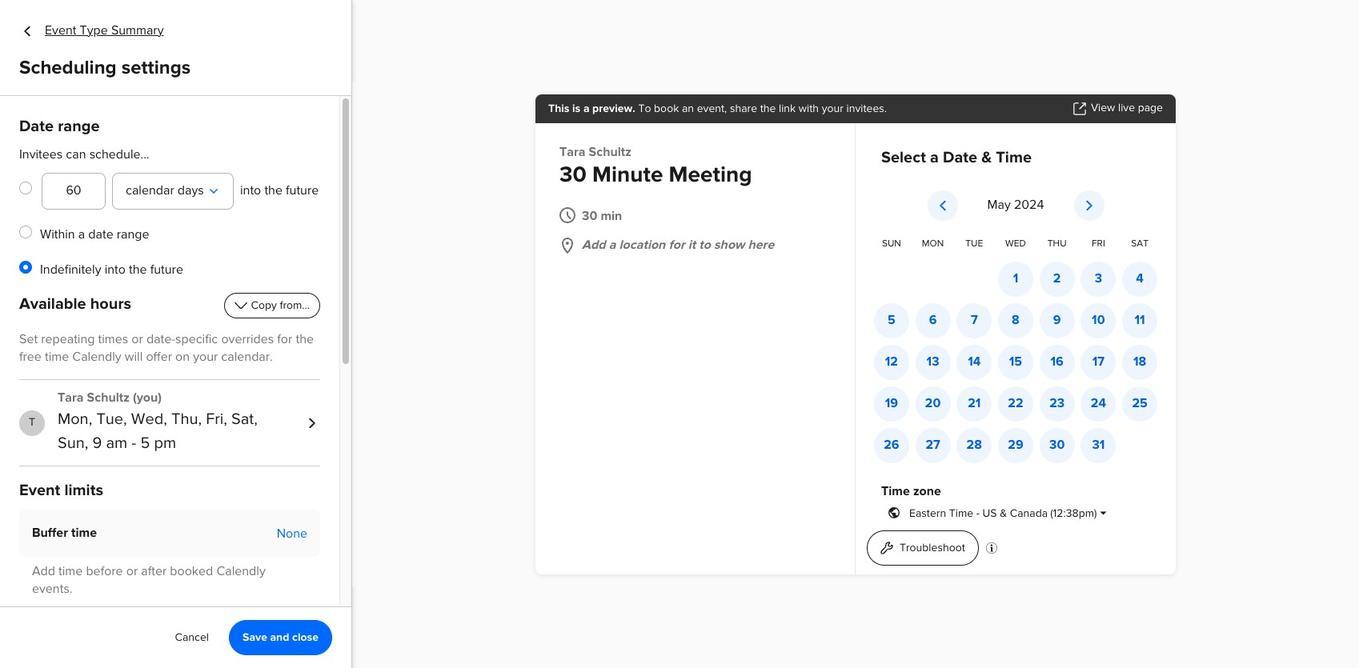 Task type: describe. For each thing, give the bounding box(es) containing it.
a for within a date range
[[78, 229, 85, 242]]

1 cell
[[996, 261, 1037, 297]]

29 cell
[[996, 428, 1037, 463]]

new event type
[[1132, 447, 1215, 458]]

types inside the main navigation element
[[84, 130, 116, 143]]

1 horizontal spatial type
[[1210, 347, 1239, 361]]

1 horizontal spatial into
[[240, 185, 261, 197]]

invitees.
[[847, 103, 887, 114]]

event for event types
[[48, 130, 81, 143]]

14
[[968, 356, 981, 369]]

tara schultz 30 minute meeting
[[560, 146, 752, 186]]

7 button
[[957, 303, 992, 338]]

0 vertical spatial future
[[286, 185, 319, 197]]

can
[[66, 149, 86, 161]]

cell down sun
[[871, 261, 913, 297]]

open in new window image
[[1074, 102, 1087, 115]]

calendar inside button
[[1138, 292, 1194, 307]]

summary
[[111, 24, 164, 37]]

22
[[1009, 398, 1024, 411]]

set repeating times or date-specific overrides for the free time calendly will offer on your calendar.
[[19, 334, 314, 364]]

event inside new event type link
[[1158, 447, 1187, 458]]

event,
[[697, 103, 727, 114]]

mon
[[923, 239, 944, 249]]

availability
[[48, 513, 112, 526]]

0 vertical spatial schedule
[[1136, 220, 1201, 236]]

- inside tara schultz (you) mon, tue, wed, thu, fri, sat, sun, 9 am - 5 pm
[[132, 436, 136, 452]]

tue
[[966, 239, 984, 249]]

26 cell
[[871, 428, 913, 463]]

0 vertical spatial for
[[669, 239, 685, 252]]

about
[[1153, 486, 1178, 496]]

fri
[[1092, 239, 1106, 249]]

schultz for minute
[[589, 146, 632, 159]]

13 button
[[916, 345, 951, 380]]

learn more about event types
[[1103, 486, 1229, 496]]

days
[[178, 185, 204, 197]]

7 cell
[[954, 303, 996, 338]]

cancel
[[175, 633, 209, 644]]

preview.
[[593, 103, 636, 114]]

11
[[1135, 315, 1146, 328]]

23 cell
[[1037, 386, 1078, 422]]

min
[[601, 210, 623, 223]]

you inside define the type of event you want people to schedule with you. this includes the duration, location, and your availability.
[[1224, 376, 1242, 388]]

the inside upgrade your subscription get even more of the calendly features you need.
[[109, 452, 124, 464]]

15 button
[[999, 345, 1034, 380]]

add for add time before or after booked calendly events.
[[32, 566, 55, 579]]

how to schedule an event
[[1080, 220, 1268, 236]]

(
[[1051, 508, 1054, 520]]

troubleshoot button
[[867, 531, 979, 566]]

5 cell
[[871, 303, 913, 338]]

13
[[927, 356, 940, 369]]

live
[[1119, 103, 1136, 114]]

31 cell
[[1078, 428, 1120, 463]]

add time before or after booked calendly events.
[[32, 566, 266, 597]]

15
[[1010, 356, 1023, 369]]

25
[[1133, 398, 1148, 411]]

0 horizontal spatial this
[[549, 103, 570, 114]]

new event type link
[[1103, 440, 1225, 465]]

28 cell
[[954, 428, 996, 463]]

0 horizontal spatial to
[[699, 239, 711, 252]]

a for add a location for it to show here
[[609, 239, 616, 252]]

19 button
[[874, 386, 910, 422]]

may
[[988, 199, 1011, 212]]

date range
[[19, 118, 100, 134]]

28 button
[[957, 428, 992, 463]]

view live page
[[1092, 103, 1164, 114]]

t
[[29, 417, 35, 429]]

tara for minute
[[560, 146, 586, 159]]

3 button
[[1081, 261, 1117, 297]]

19
[[886, 398, 899, 411]]

1 horizontal spatial types
[[1206, 486, 1229, 496]]

copy from...
[[251, 300, 310, 311]]

9 button
[[1040, 303, 1075, 338]]

eastern time - us & canada ( 12:38pm )
[[910, 508, 1098, 520]]

30 min
[[582, 210, 623, 223]]

main navigation element
[[0, 0, 208, 669]]

13 cell
[[913, 345, 954, 380]]

event type summary
[[45, 24, 164, 37]]

calendly inside set repeating times or date-specific overrides for the free time calendly will offer on your calendar.
[[72, 352, 121, 364]]

want
[[1245, 376, 1269, 388]]

30 cell
[[1037, 428, 1078, 463]]

18 button
[[1123, 345, 1158, 380]]

wed
[[1006, 239, 1027, 249]]

define the type of event you want people to schedule with you. this includes the duration, location, and your availability.
[[1103, 376, 1306, 418]]

events
[[113, 168, 151, 181]]

duration,
[[1103, 407, 1146, 418]]

your inside set repeating times or date-specific overrides for the free time calendly will offer on your calendar.
[[193, 352, 218, 364]]

12
[[886, 356, 899, 369]]

1
[[1014, 273, 1019, 286]]

1 vertical spatial more
[[1129, 486, 1151, 496]]

26 button
[[874, 428, 910, 463]]

invitees can schedule...
[[19, 149, 149, 161]]

Range of dates available text field
[[42, 173, 106, 210]]

calendly inside add time before or after booked calendly events.
[[217, 566, 266, 579]]

0 vertical spatial is
[[573, 103, 581, 114]]

16
[[1051, 356, 1064, 369]]

buffer
[[32, 528, 68, 540]]

show
[[714, 239, 745, 252]]

1 vertical spatial 2
[[1083, 348, 1090, 361]]

with inside define the type of event you want people to schedule with you. this includes the duration, location, and your availability.
[[1163, 392, 1183, 403]]

here
[[748, 239, 775, 252]]

save and close
[[243, 633, 319, 644]]

even
[[41, 452, 65, 464]]

0 horizontal spatial with
[[799, 103, 819, 114]]

22 button
[[999, 386, 1034, 422]]

will
[[125, 352, 143, 364]]

canada
[[1011, 508, 1048, 520]]

1 horizontal spatial range
[[117, 229, 149, 242]]

this inside define the type of event you want people to schedule with you. this includes the duration, location, and your availability.
[[1210, 392, 1230, 403]]

0 horizontal spatial future
[[150, 264, 183, 277]]

time for buffer
[[71, 528, 97, 540]]

24 cell
[[1078, 386, 1120, 422]]

5 inside button
[[888, 315, 896, 328]]

30 button
[[1040, 428, 1075, 463]]

24
[[1091, 398, 1107, 411]]

scheduled events
[[48, 168, 151, 181]]

thu
[[1048, 239, 1067, 249]]

troubleshoot
[[900, 543, 966, 554]]

22 cell
[[996, 386, 1037, 422]]

10
[[1092, 315, 1106, 328]]

23 button
[[1040, 386, 1075, 422]]

16 button
[[1040, 345, 1075, 380]]

it
[[689, 239, 696, 252]]

into the future
[[240, 185, 319, 197]]

2 horizontal spatial time
[[996, 149, 1032, 165]]

1 vertical spatial time
[[882, 486, 910, 499]]

your inside upgrade your subscription get even more of the calendly features you need.
[[67, 436, 90, 448]]

you inside upgrade your subscription get even more of the calendly features you need.
[[63, 469, 81, 480]]

and inside define the type of event you want people to schedule with you. this includes the duration, location, and your availability.
[[1193, 407, 1212, 418]]

2 horizontal spatial to
[[1117, 220, 1132, 236]]

repeating
[[41, 334, 95, 346]]

limits
[[64, 483, 103, 499]]

9 inside button
[[1054, 315, 1062, 328]]

20 cell
[[913, 386, 954, 422]]

or for after
[[126, 566, 138, 579]]

1 vertical spatial into
[[105, 264, 126, 277]]

23
[[1050, 398, 1065, 411]]

calendar inside types of days available button
[[126, 185, 174, 197]]

availability link
[[6, 502, 201, 537]]



Task type: locate. For each thing, give the bounding box(es) containing it.
2 left 17
[[1083, 348, 1090, 361]]

time down 'availability'
[[71, 528, 97, 540]]

time inside set repeating times or date-specific overrides for the free time calendly will offer on your calendar.
[[45, 352, 69, 364]]

or
[[132, 334, 143, 346], [126, 566, 138, 579]]

for left it
[[669, 239, 685, 252]]

event right new
[[1158, 447, 1187, 458]]

more down sun,
[[68, 452, 93, 464]]

calendly inside upgrade your subscription get even more of the calendly features you need.
[[127, 452, 170, 464]]

cell down mon
[[913, 261, 954, 297]]

8 button
[[999, 303, 1034, 338]]

schultz inside "tara schultz 30 minute meeting"
[[589, 146, 632, 159]]

1 vertical spatial for
[[277, 334, 293, 346]]

future
[[286, 185, 319, 197], [150, 264, 183, 277]]

into right days
[[240, 185, 261, 197]]

type down location,
[[1190, 447, 1215, 458]]

12 cell
[[871, 345, 913, 380]]

0 vertical spatial or
[[132, 334, 143, 346]]

1 horizontal spatial time
[[950, 508, 974, 520]]

am
[[106, 436, 128, 452]]

or inside add time before or after booked calendly events.
[[126, 566, 138, 579]]

1 vertical spatial -
[[977, 508, 980, 520]]

features
[[20, 469, 60, 480]]

1 vertical spatial calendar
[[1138, 292, 1194, 307]]

0 horizontal spatial more
[[68, 452, 93, 464]]

scheduled
[[48, 168, 109, 181]]

schedule up duration,
[[1115, 392, 1160, 403]]

1 horizontal spatial is
[[1198, 292, 1208, 307]]

1 vertical spatial or
[[126, 566, 138, 579]]

cell down duration,
[[1120, 428, 1161, 463]]

1 vertical spatial 30
[[582, 210, 598, 223]]

a for select a date & time
[[931, 149, 939, 165]]

add for add a location for it to show here
[[582, 239, 606, 252]]

cell
[[871, 261, 913, 297], [913, 261, 954, 297], [954, 261, 996, 297], [1120, 428, 1161, 463]]

tara inside tara schultz (you) mon, tue, wed, thu, fri, sat, sun, 9 am - 5 pm
[[58, 393, 84, 406]]

type inside event type summary button
[[80, 24, 108, 37]]

to right it
[[699, 239, 711, 252]]

14 cell
[[954, 345, 996, 380]]

& inside the main navigation element
[[121, 552, 129, 565]]

27
[[926, 440, 941, 452]]

8 cell
[[996, 303, 1037, 338]]

or up will on the left bottom of page
[[132, 334, 143, 346]]

view
[[1092, 103, 1116, 114]]

6 cell
[[913, 303, 954, 338]]

calendar days
[[126, 185, 204, 197]]

to right how
[[1117, 220, 1132, 236]]

16 cell
[[1037, 345, 1078, 380]]

1 horizontal spatial future
[[286, 185, 319, 197]]

0 vertical spatial and
[[1193, 407, 1212, 418]]

- left us
[[977, 508, 980, 520]]

0 vertical spatial calendar
[[126, 185, 174, 197]]

30 up 30 min in the left of the page
[[560, 164, 587, 186]]

calendly down times
[[72, 352, 121, 364]]

tue,
[[96, 412, 127, 428]]

3 cell
[[1078, 261, 1120, 297]]

to down define
[[1103, 392, 1113, 403]]

2 horizontal spatial an
[[1205, 220, 1223, 236]]

19 cell
[[871, 386, 913, 422]]

or inside set repeating times or date-specific overrides for the free time calendly will offer on your calendar.
[[132, 334, 143, 346]]

0 horizontal spatial &
[[121, 552, 129, 565]]

1 horizontal spatial calendly
[[127, 452, 170, 464]]

schedule inside define the type of event you want people to schedule with you. this includes the duration, location, and your availability.
[[1115, 392, 1160, 403]]

10 cell
[[1078, 303, 1120, 338]]

is
[[573, 103, 581, 114], [1198, 292, 1208, 307]]

add up events.
[[32, 566, 55, 579]]

within a date range
[[40, 229, 149, 242]]

date
[[19, 118, 54, 134], [943, 149, 978, 165]]

upgrade
[[20, 436, 64, 448]]

1 horizontal spatial more
[[1129, 486, 1151, 496]]

times
[[98, 334, 128, 346]]

calendar down 4
[[1138, 292, 1194, 307]]

0 vertical spatial schultz
[[589, 146, 632, 159]]

18
[[1134, 356, 1147, 369]]

1 horizontal spatial 9
[[1054, 315, 1062, 328]]

1 vertical spatial 9
[[93, 436, 102, 452]]

event down features
[[19, 483, 60, 499]]

the inside set repeating times or date-specific overrides for the free time calendly will offer on your calendar.
[[296, 334, 314, 346]]

add inside add time before or after booked calendly events.
[[32, 566, 55, 579]]

2 vertical spatial an
[[1150, 347, 1166, 361]]

for down copy from... on the left
[[277, 334, 293, 346]]

invitees
[[19, 149, 63, 161]]

- right am
[[132, 436, 136, 452]]

0 vertical spatial add
[[582, 239, 606, 252]]

your down mon,
[[67, 436, 90, 448]]

1 horizontal spatial an
[[1150, 347, 1166, 361]]

30 for 30
[[1050, 440, 1065, 452]]

30 right 29 cell
[[1050, 440, 1065, 452]]

an right 18 at the right bottom of the page
[[1150, 347, 1166, 361]]

date right select
[[943, 149, 978, 165]]

5 up 12 button
[[888, 315, 896, 328]]

30 left "min"
[[582, 210, 598, 223]]

0 horizontal spatial calendar
[[126, 185, 174, 197]]

on
[[175, 352, 190, 364]]

0 horizontal spatial into
[[105, 264, 126, 277]]

1 vertical spatial future
[[150, 264, 183, 277]]

Types of days available button
[[112, 173, 234, 210]]

your
[[822, 103, 844, 114], [193, 352, 218, 364], [1215, 407, 1236, 418], [67, 436, 90, 448]]

a right select
[[931, 149, 939, 165]]

of up the need.
[[96, 452, 106, 464]]

0 horizontal spatial and
[[270, 633, 289, 644]]

date up the invitees
[[19, 118, 54, 134]]

you up "event limits"
[[63, 469, 81, 480]]

2 vertical spatial time
[[950, 508, 974, 520]]

availability.
[[1239, 407, 1293, 418]]

your calendar is connected
[[1103, 292, 1281, 307]]

1 vertical spatial an
[[1205, 220, 1223, 236]]

with up location,
[[1163, 392, 1183, 403]]

analytics
[[48, 284, 101, 296]]

1 horizontal spatial 2
[[1083, 348, 1090, 361]]

5
[[888, 315, 896, 328], [141, 436, 150, 452]]

time left zone
[[882, 486, 910, 499]]

17 cell
[[1078, 345, 1120, 380]]

a left preview.
[[584, 103, 590, 114]]

1 vertical spatial is
[[1198, 292, 1208, 307]]

within
[[40, 229, 75, 242]]

28
[[967, 440, 983, 452]]

1 horizontal spatial for
[[669, 239, 685, 252]]

0 vertical spatial of
[[1181, 376, 1191, 388]]

1 horizontal spatial of
[[1181, 376, 1191, 388]]

1 horizontal spatial add
[[582, 239, 606, 252]]

7
[[971, 315, 978, 328]]

21 cell
[[954, 386, 996, 422]]

1 horizontal spatial date
[[943, 149, 978, 165]]

5 inside tara schultz (you) mon, tue, wed, thu, fri, sat, sun, 9 am - 5 pm
[[141, 436, 150, 452]]

a down "min"
[[609, 239, 616, 252]]

schultz inside tara schultz (you) mon, tue, wed, thu, fri, sat, sun, 9 am - 5 pm
[[87, 393, 130, 406]]

tara for mon,
[[58, 393, 84, 406]]

29
[[1009, 440, 1024, 452]]

1 horizontal spatial this
[[1210, 392, 1230, 403]]

0 horizontal spatial add
[[32, 566, 55, 579]]

0 vertical spatial you
[[1224, 376, 1242, 388]]

an right book
[[682, 103, 694, 114]]

is left preview.
[[573, 103, 581, 114]]

free
[[19, 352, 42, 364]]

1 horizontal spatial to
[[1103, 392, 1113, 403]]

15 cell
[[996, 345, 1037, 380]]

11 cell
[[1120, 303, 1161, 338]]

0 horizontal spatial range
[[58, 118, 100, 134]]

troubleshoot image
[[881, 542, 894, 555]]

schedule up sat
[[1136, 220, 1201, 236]]

type up scheduling settings
[[80, 24, 108, 37]]

)
[[1095, 508, 1098, 520]]

21 button
[[957, 386, 992, 422]]

1 horizontal spatial &
[[982, 149, 992, 165]]

your
[[1103, 292, 1134, 307]]

center
[[89, 590, 126, 603]]

0 vertical spatial &
[[982, 149, 992, 165]]

your down includes
[[1215, 407, 1236, 418]]

new
[[1132, 447, 1155, 458]]

6 button
[[916, 303, 951, 338]]

event
[[1227, 220, 1268, 236], [1170, 347, 1207, 361], [1194, 376, 1221, 388], [1180, 486, 1204, 496]]

1 vertical spatial and
[[270, 633, 289, 644]]

calendar down events
[[126, 185, 174, 197]]

calendar.
[[221, 352, 273, 364]]

apps
[[133, 552, 161, 565]]

time left us
[[950, 508, 974, 520]]

set
[[19, 334, 38, 346]]

types up the invitees can schedule...
[[84, 130, 116, 143]]

1 horizontal spatial 5
[[888, 315, 896, 328]]

tara inside "tara schultz 30 minute meeting"
[[560, 146, 586, 159]]

1 vertical spatial this
[[1210, 392, 1230, 403]]

an up the your calendar is connected button
[[1205, 220, 1223, 236]]

26
[[884, 440, 900, 452]]

31 button
[[1081, 428, 1117, 463]]

specific
[[175, 334, 218, 346]]

upgrade your subscription get even more of the calendly features you need.
[[20, 436, 170, 480]]

more right the learn at bottom
[[1129, 486, 1151, 496]]

1 horizontal spatial type
[[1190, 447, 1215, 458]]

0 horizontal spatial of
[[96, 452, 106, 464]]

1 vertical spatial date
[[943, 149, 978, 165]]

mon,
[[58, 412, 92, 428]]

9
[[1054, 315, 1062, 328], [93, 436, 102, 452]]

type
[[1210, 347, 1239, 361], [1157, 376, 1178, 388]]

0 horizontal spatial type
[[1157, 376, 1178, 388]]

0 horizontal spatial tara
[[58, 393, 84, 406]]

0 vertical spatial date
[[19, 118, 54, 134]]

this right you.
[[1210, 392, 1230, 403]]

calendar
[[126, 185, 174, 197], [1138, 292, 1194, 307]]

your calendar is connected button
[[1076, 273, 1313, 328]]

available
[[19, 296, 86, 312]]

2 cell
[[1037, 261, 1078, 297]]

0 vertical spatial 2
[[1054, 273, 1062, 286]]

is inside the your calendar is connected button
[[1198, 292, 1208, 307]]

20 button
[[916, 386, 951, 422]]

your inside define the type of event you want people to schedule with you. this includes the duration, location, and your availability.
[[1215, 407, 1236, 418]]

1 horizontal spatial -
[[977, 508, 980, 520]]

9 left am
[[93, 436, 102, 452]]

or for date-
[[132, 334, 143, 346]]

12 button
[[874, 345, 910, 380]]

25 cell
[[1120, 386, 1161, 422]]

schultz for mon,
[[87, 393, 130, 406]]

0 vertical spatial 9
[[1054, 315, 1062, 328]]

event types link
[[6, 119, 201, 154]]

close
[[292, 633, 319, 644]]

tara up mon,
[[58, 393, 84, 406]]

this left preview.
[[549, 103, 570, 114]]

event up the can
[[48, 130, 81, 143]]

event limits
[[19, 483, 103, 499]]

select a day element
[[871, 233, 1161, 470]]

admin
[[48, 590, 86, 603]]

meeting
[[669, 164, 752, 186]]

event types
[[48, 130, 116, 143]]

for
[[669, 239, 685, 252], [277, 334, 293, 346]]

may 2024
[[988, 199, 1045, 212]]

0 horizontal spatial type
[[80, 24, 108, 37]]

2 down thu at right top
[[1054, 273, 1062, 286]]

from...
[[280, 300, 310, 311]]

types right about
[[1206, 486, 1229, 496]]

4 cell
[[1120, 261, 1161, 297]]

0 vertical spatial to
[[1117, 220, 1132, 236]]

of inside define the type of event you want people to schedule with you. this includes the duration, location, and your availability.
[[1181, 376, 1191, 388]]

20
[[926, 398, 941, 411]]

tara up 30 min in the left of the page
[[560, 146, 586, 159]]

and right save
[[270, 633, 289, 644]]

calendly down pm
[[127, 452, 170, 464]]

range up the can
[[58, 118, 100, 134]]

1 horizontal spatial with
[[1163, 392, 1183, 403]]

2 vertical spatial to
[[1103, 392, 1113, 403]]

or down apps
[[126, 566, 138, 579]]

30 inside button
[[1050, 440, 1065, 452]]

more
[[68, 452, 93, 464], [1129, 486, 1151, 496]]

0 vertical spatial with
[[799, 103, 819, 114]]

0 horizontal spatial calendly
[[72, 352, 121, 364]]

a left the date
[[78, 229, 85, 242]]

add down 30 min in the left of the page
[[582, 239, 606, 252]]

1 vertical spatial schedule
[[1115, 392, 1160, 403]]

9 cell
[[1037, 303, 1078, 338]]

0 vertical spatial time
[[996, 149, 1032, 165]]

of up you.
[[1181, 376, 1191, 388]]

event up scheduling
[[45, 24, 76, 37]]

27 cell
[[913, 428, 954, 463]]

your down specific
[[193, 352, 218, 364]]

into up hours
[[105, 264, 126, 277]]

1 vertical spatial &
[[1000, 508, 1008, 520]]

type up define the type of event you want people to schedule with you. this includes the duration, location, and your availability.
[[1210, 347, 1239, 361]]

0 horizontal spatial for
[[277, 334, 293, 346]]

type inside define the type of event you want people to schedule with you. this includes the duration, location, and your availability.
[[1157, 376, 1178, 388]]

add a location for it to show here
[[582, 239, 775, 252]]

event inside define the type of event you want people to schedule with you. this includes the duration, location, and your availability.
[[1194, 376, 1221, 388]]

after
[[141, 566, 167, 579]]

& left apps
[[121, 552, 129, 565]]

type down "create an event type"
[[1157, 376, 1178, 388]]

schultz up minute
[[589, 146, 632, 159]]

is left connected
[[1198, 292, 1208, 307]]

us
[[983, 508, 998, 520]]

event inside event types link
[[48, 130, 81, 143]]

9 up 16 button
[[1054, 315, 1062, 328]]

0 vertical spatial range
[[58, 118, 100, 134]]

1 vertical spatial tara
[[58, 393, 84, 406]]

0 horizontal spatial date
[[19, 118, 54, 134]]

this
[[549, 103, 570, 114], [1210, 392, 1230, 403]]

time for add
[[59, 566, 83, 579]]

cell down tue
[[954, 261, 996, 297]]

2 horizontal spatial &
[[1000, 508, 1008, 520]]

1 vertical spatial 5
[[141, 436, 150, 452]]

book
[[654, 103, 679, 114]]

0 vertical spatial calendly
[[72, 352, 121, 364]]

time down repeating
[[45, 352, 69, 364]]

you left want
[[1224, 376, 1242, 388]]

0 horizontal spatial 2
[[1054, 273, 1062, 286]]

to inside define the type of event you want people to schedule with you. this includes the duration, location, and your availability.
[[1103, 392, 1113, 403]]

14 button
[[957, 345, 992, 380]]

1 horizontal spatial and
[[1193, 407, 1212, 418]]

9 inside tara schultz (you) mon, tue, wed, thu, fri, sat, sun, 9 am - 5 pm
[[93, 436, 102, 452]]

1 vertical spatial you
[[63, 469, 81, 480]]

type inside new event type link
[[1190, 447, 1215, 458]]

2 vertical spatial &
[[121, 552, 129, 565]]

and down you.
[[1193, 407, 1212, 418]]

2 vertical spatial 30
[[1050, 440, 1065, 452]]

3
[[1095, 273, 1103, 286]]

1 vertical spatial type
[[1190, 447, 1215, 458]]

type
[[80, 24, 108, 37], [1190, 447, 1215, 458]]

calendly right the booked
[[217, 566, 266, 579]]

& up may
[[982, 149, 992, 165]]

1 vertical spatial time
[[71, 528, 97, 540]]

0 vertical spatial an
[[682, 103, 694, 114]]

workflows link
[[6, 195, 201, 231]]

time up may 2024
[[996, 149, 1032, 165]]

(you)
[[133, 393, 162, 406]]

1 horizontal spatial tara
[[560, 146, 586, 159]]

wed,
[[131, 412, 167, 428]]

time down integrations
[[59, 566, 83, 579]]

8
[[1012, 315, 1020, 328]]

2 inside 2 button
[[1054, 273, 1062, 286]]

5 button
[[874, 303, 910, 338]]

event for event type summary
[[45, 24, 76, 37]]

0 vertical spatial types
[[84, 130, 116, 143]]

0 vertical spatial type
[[1210, 347, 1239, 361]]

calendly image
[[45, 19, 123, 42]]

0 vertical spatial this
[[549, 103, 570, 114]]

5 left pm
[[141, 436, 150, 452]]

you.
[[1186, 392, 1207, 403]]

select
[[882, 149, 927, 165]]

copy from... button
[[225, 293, 320, 318]]

18 cell
[[1120, 345, 1161, 380]]

0 horizontal spatial an
[[682, 103, 694, 114]]

with right 'link'
[[799, 103, 819, 114]]

scheduled events link
[[6, 157, 201, 192]]

1 vertical spatial to
[[699, 239, 711, 252]]

0 horizontal spatial is
[[573, 103, 581, 114]]

of inside upgrade your subscription get even more of the calendly features you need.
[[96, 452, 106, 464]]

1 vertical spatial calendly
[[127, 452, 170, 464]]

0 horizontal spatial time
[[882, 486, 910, 499]]

0 horizontal spatial 5
[[141, 436, 150, 452]]

1 vertical spatial type
[[1157, 376, 1178, 388]]

30 inside "tara schultz 30 minute meeting"
[[560, 164, 587, 186]]

time
[[996, 149, 1032, 165], [882, 486, 910, 499], [950, 508, 974, 520]]

and inside "button"
[[270, 633, 289, 644]]

overrides
[[221, 334, 274, 346]]

time inside add time before or after booked calendly events.
[[59, 566, 83, 579]]

location
[[620, 239, 666, 252]]

2 vertical spatial calendly
[[217, 566, 266, 579]]

cancel button
[[161, 621, 223, 656]]

tara schultz (you) mon, tue, wed, thu, fri, sat, sun, 9 am - 5 pm
[[58, 393, 258, 452]]

event inside event type summary button
[[45, 24, 76, 37]]

25 button
[[1123, 386, 1158, 422]]

30 for 30 min
[[582, 210, 598, 223]]

for inside set repeating times or date-specific overrides for the free time calendly will offer on your calendar.
[[277, 334, 293, 346]]

more inside upgrade your subscription get even more of the calendly features you need.
[[68, 452, 93, 464]]

pm
[[154, 436, 176, 452]]

0 vertical spatial time
[[45, 352, 69, 364]]

& right us
[[1000, 508, 1008, 520]]

31
[[1093, 440, 1105, 452]]

1 vertical spatial with
[[1163, 392, 1183, 403]]

includes
[[1233, 392, 1274, 403]]

range right the date
[[117, 229, 149, 242]]

event for event limits
[[19, 483, 60, 499]]

4 button
[[1123, 261, 1158, 297]]

people
[[1272, 376, 1306, 388]]

your left invitees.
[[822, 103, 844, 114]]

schultz up tue, in the left of the page
[[87, 393, 130, 406]]

0 vertical spatial -
[[132, 436, 136, 452]]



Task type: vqa. For each thing, say whether or not it's contained in the screenshot.


